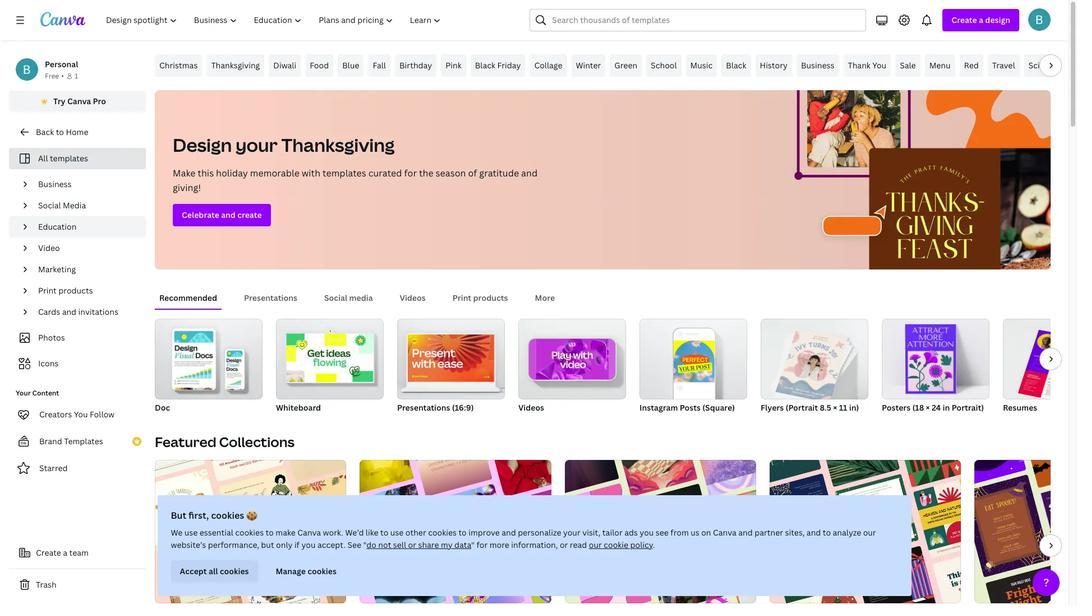 Task type: locate. For each thing, give the bounding box(es) containing it.
0 horizontal spatial black
[[475, 60, 495, 71]]

use up website's
[[184, 528, 198, 539]]

poster (18 × 24 in portrait) image up 24 at right bottom
[[882, 319, 990, 400]]

green
[[614, 60, 637, 71]]

1 vertical spatial presentations
[[397, 403, 450, 413]]

0 horizontal spatial business link
[[34, 174, 139, 195]]

thank
[[848, 60, 871, 71]]

2 black from the left
[[726, 60, 746, 71]]

black right 'music'
[[726, 60, 746, 71]]

for inside make this holiday memorable with templates curated for the season of gratitude and giving!
[[404, 167, 417, 180]]

a inside create a team button
[[63, 548, 67, 559]]

analyze
[[833, 528, 861, 539]]

black
[[475, 60, 495, 71], [726, 60, 746, 71]]

birthday link
[[395, 54, 437, 77]]

a left team
[[63, 548, 67, 559]]

free
[[45, 71, 59, 81]]

products
[[58, 286, 93, 296], [473, 293, 508, 303]]

1 vertical spatial thanksgiving
[[281, 133, 395, 157]]

0 horizontal spatial a
[[63, 548, 67, 559]]

our right analyze
[[863, 528, 876, 539]]

print up cards
[[38, 286, 57, 296]]

1 vertical spatial create
[[36, 548, 61, 559]]

poster (18 × 24 in portrait) image inside 'posters (18 × 24 in portrait)' link
[[905, 325, 956, 394]]

make
[[173, 167, 195, 180]]

for down improve
[[477, 540, 488, 551]]

" inside we use essential cookies to make canva work. we'd like to use other cookies to improve and personalize your visit, tailor ads you see from us on canva and partner sites, and to analyze our website's performance, but only if you accept. see "
[[363, 540, 366, 551]]

1 vertical spatial our
[[589, 540, 602, 551]]

1 vertical spatial you
[[301, 540, 316, 551]]

your up the memorable
[[236, 133, 278, 157]]

1 vertical spatial for
[[477, 540, 488, 551]]

1 horizontal spatial for
[[477, 540, 488, 551]]

presentations inside 'button'
[[244, 293, 297, 303]]

🍪
[[246, 510, 258, 522]]

1 vertical spatial videos
[[518, 403, 544, 413]]

0 horizontal spatial thanksgiving
[[211, 60, 260, 71]]

use up sell
[[390, 528, 404, 539]]

social inside social media "link"
[[38, 200, 61, 211]]

1 horizontal spatial use
[[390, 528, 404, 539]]

and left create
[[221, 210, 236, 220]]

1 horizontal spatial your
[[563, 528, 580, 539]]

videos inside videos "button"
[[400, 293, 426, 303]]

products inside print products button
[[473, 293, 508, 303]]

1 horizontal spatial "
[[471, 540, 475, 551]]

to left analyze
[[823, 528, 831, 539]]

1 × from the left
[[833, 403, 837, 413]]

0 horizontal spatial videos
[[400, 293, 426, 303]]

fall link
[[368, 54, 390, 77]]

1 horizontal spatial templates
[[323, 167, 366, 180]]

personal
[[45, 59, 78, 70]]

manage
[[276, 567, 306, 577]]

0 horizontal spatial create
[[36, 548, 61, 559]]

you
[[872, 60, 886, 71], [74, 410, 88, 420]]

0 vertical spatial you
[[640, 528, 654, 539]]

0 vertical spatial social
[[38, 200, 61, 211]]

your up read
[[563, 528, 580, 539]]

resume image
[[1003, 319, 1077, 400]]

more button
[[530, 288, 559, 309]]

create a team
[[36, 548, 89, 559]]

partner
[[755, 528, 783, 539]]

try canva pro
[[53, 96, 106, 107]]

1 horizontal spatial print
[[453, 293, 471, 303]]

travel
[[992, 60, 1015, 71]]

canva inside button
[[67, 96, 91, 107]]

1 horizontal spatial you
[[640, 528, 654, 539]]

0 horizontal spatial or
[[408, 540, 416, 551]]

black left "friday"
[[475, 60, 495, 71]]

my
[[441, 540, 453, 551]]

None search field
[[530, 9, 866, 31]]

0 vertical spatial our
[[863, 528, 876, 539]]

collections
[[219, 433, 294, 452]]

0 vertical spatial a
[[979, 15, 983, 25]]

menu
[[929, 60, 951, 71]]

you for creators
[[74, 410, 88, 420]]

our down visit,
[[589, 540, 602, 551]]

create inside dropdown button
[[952, 15, 977, 25]]

recommended button
[[155, 288, 222, 309]]

business link left thank
[[797, 54, 839, 77]]

and right cards
[[62, 307, 76, 318]]

only
[[276, 540, 293, 551]]

whiteboard image
[[276, 319, 384, 400], [286, 334, 373, 383]]

celebrate
[[182, 210, 219, 220]]

print products inside "link"
[[38, 286, 93, 296]]

0 horizontal spatial presentations
[[244, 293, 297, 303]]

0 vertical spatial your
[[236, 133, 278, 157]]

you right if at the bottom left of page
[[301, 540, 316, 551]]

1 " from the left
[[363, 540, 366, 551]]

your
[[16, 389, 31, 398]]

instagram posts (square)
[[640, 403, 735, 413]]

1 horizontal spatial business
[[801, 60, 834, 71]]

1 horizontal spatial videos
[[518, 403, 544, 413]]

posts
[[680, 403, 701, 413]]

manage cookies
[[276, 567, 337, 577]]

" right see
[[363, 540, 366, 551]]

2 × from the left
[[926, 403, 930, 413]]

canva up if at the bottom left of page
[[297, 528, 321, 539]]

products up cards and invitations
[[58, 286, 93, 296]]

products for print products button
[[473, 293, 508, 303]]

1 vertical spatial social
[[324, 293, 347, 303]]

a inside create a design dropdown button
[[979, 15, 983, 25]]

blue
[[342, 60, 359, 71]]

1 horizontal spatial social
[[324, 293, 347, 303]]

print products for print products "link"
[[38, 286, 93, 296]]

create left team
[[36, 548, 61, 559]]

or left read
[[560, 540, 568, 551]]

1 horizontal spatial ×
[[926, 403, 930, 413]]

celebrate and create
[[182, 210, 262, 220]]

black for black
[[726, 60, 746, 71]]

create
[[952, 15, 977, 25], [36, 548, 61, 559]]

social inside social media button
[[324, 293, 347, 303]]

create inside button
[[36, 548, 61, 559]]

0 horizontal spatial products
[[58, 286, 93, 296]]

a left design
[[979, 15, 983, 25]]

education link
[[34, 217, 139, 238]]

0 vertical spatial videos
[[400, 293, 426, 303]]

0 vertical spatial for
[[404, 167, 417, 180]]

posters
[[882, 403, 911, 413]]

music link
[[686, 54, 717, 77]]

0 horizontal spatial you
[[74, 410, 88, 420]]

doc image
[[155, 319, 263, 400], [155, 319, 263, 400]]

instagram post (square) image inside instagram posts (square) link
[[674, 341, 715, 383]]

and left partner
[[738, 528, 753, 539]]

team
[[69, 548, 89, 559]]

templates right with
[[323, 167, 366, 180]]

brad klo image
[[1028, 8, 1051, 31]]

sale link
[[895, 54, 920, 77]]

cookies right all
[[220, 567, 249, 577]]

1 vertical spatial templates
[[323, 167, 366, 180]]

.
[[653, 540, 655, 551]]

0 horizontal spatial print
[[38, 286, 57, 296]]

business
[[801, 60, 834, 71], [38, 179, 72, 190]]

1 horizontal spatial create
[[952, 15, 977, 25]]

and right sites,
[[807, 528, 821, 539]]

all
[[38, 153, 48, 164]]

we use essential cookies to make canva work. we'd like to use other cookies to improve and personalize your visit, tailor ads you see from us on canva and partner sites, and to analyze our website's performance, but only if you accept. see "
[[171, 528, 876, 551]]

thanksgiving up with
[[281, 133, 395, 157]]

products inside print products "link"
[[58, 286, 93, 296]]

create left design
[[952, 15, 977, 25]]

1 horizontal spatial or
[[560, 540, 568, 551]]

do not sell or share my data " for more information, or read our cookie policy .
[[366, 540, 655, 551]]

canva right on
[[713, 528, 736, 539]]

business left thank
[[801, 60, 834, 71]]

presentation (16:9) image
[[397, 319, 505, 400], [408, 335, 494, 383]]

8.5
[[820, 403, 831, 413]]

0 vertical spatial thanksgiving
[[211, 60, 260, 71]]

0 horizontal spatial print products
[[38, 286, 93, 296]]

2 or from the left
[[560, 540, 568, 551]]

collage link
[[530, 54, 567, 77]]

" down improve
[[471, 540, 475, 551]]

×
[[833, 403, 837, 413], [926, 403, 930, 413]]

flyer (portrait 8.5 × 11 in) image
[[761, 319, 868, 400], [776, 329, 848, 404]]

social left media on the left of the page
[[324, 293, 347, 303]]

to up the data at left bottom
[[459, 528, 467, 539]]

photos
[[38, 333, 65, 343]]

for inside but first, cookies 🍪 dialog
[[477, 540, 488, 551]]

0 horizontal spatial your
[[236, 133, 278, 157]]

videos link
[[518, 319, 626, 416]]

0 vertical spatial presentations
[[244, 293, 297, 303]]

products left more
[[473, 293, 508, 303]]

sale
[[900, 60, 916, 71]]

0 horizontal spatial canva
[[67, 96, 91, 107]]

you right thank
[[872, 60, 886, 71]]

business link up media
[[34, 174, 139, 195]]

1 horizontal spatial presentations
[[397, 403, 450, 413]]

0 horizontal spatial "
[[363, 540, 366, 551]]

other
[[405, 528, 426, 539]]

templates right "all"
[[50, 153, 88, 164]]

1 horizontal spatial our
[[863, 528, 876, 539]]

1 horizontal spatial business link
[[797, 54, 839, 77]]

0 vertical spatial create
[[952, 15, 977, 25]]

poster (18 × 24 in portrait) image
[[882, 319, 990, 400], [905, 325, 956, 394]]

presentation (16:9) image inside the presentations (16:9) link
[[408, 335, 494, 383]]

1 vertical spatial a
[[63, 548, 67, 559]]

social up education
[[38, 200, 61, 211]]

presentations
[[244, 293, 297, 303], [397, 403, 450, 413]]

1 vertical spatial your
[[563, 528, 580, 539]]

to
[[56, 127, 64, 137], [266, 528, 274, 539], [380, 528, 388, 539], [459, 528, 467, 539], [823, 528, 831, 539]]

like
[[366, 528, 378, 539]]

0 vertical spatial you
[[872, 60, 886, 71]]

0 horizontal spatial social
[[38, 200, 61, 211]]

0 horizontal spatial for
[[404, 167, 417, 180]]

science
[[1029, 60, 1058, 71]]

presentations (16:9) link
[[397, 319, 505, 416]]

we
[[171, 528, 183, 539]]

presentations for presentations (16:9)
[[397, 403, 450, 413]]

featured
[[155, 433, 216, 452]]

1 use from the left
[[184, 528, 198, 539]]

in
[[943, 403, 950, 413]]

print products
[[38, 286, 93, 296], [453, 293, 508, 303]]

posters (18 × 24 in portrait) link
[[882, 319, 990, 416]]

print right videos "button"
[[453, 293, 471, 303]]

create a design button
[[943, 9, 1019, 31]]

print inside print products "link"
[[38, 286, 57, 296]]

1 horizontal spatial black
[[726, 60, 746, 71]]

× left 11
[[833, 403, 837, 413]]

0 vertical spatial business link
[[797, 54, 839, 77]]

diwali link
[[269, 54, 301, 77]]

canva right try
[[67, 96, 91, 107]]

thanksgiving left diwali in the left of the page
[[211, 60, 260, 71]]

and right gratitude
[[521, 167, 538, 180]]

cards and invitations
[[38, 307, 118, 318]]

you up policy
[[640, 528, 654, 539]]

back
[[36, 127, 54, 137]]

cookies up essential
[[211, 510, 244, 522]]

print inside print products button
[[453, 293, 471, 303]]

create
[[237, 210, 262, 220]]

our
[[863, 528, 876, 539], [589, 540, 602, 551]]

or right sell
[[408, 540, 416, 551]]

1 horizontal spatial print products
[[453, 293, 508, 303]]

for left the
[[404, 167, 417, 180]]

print products inside button
[[453, 293, 508, 303]]

brand
[[39, 436, 62, 447]]

1 vertical spatial you
[[74, 410, 88, 420]]

1 horizontal spatial you
[[872, 60, 886, 71]]

christmas link
[[155, 54, 202, 77]]

1 black from the left
[[475, 60, 495, 71]]

food link
[[305, 54, 333, 77]]

•
[[61, 71, 64, 81]]

instagram post (square) image
[[640, 319, 747, 400], [674, 341, 715, 383]]

read
[[570, 540, 587, 551]]

social media link
[[34, 195, 139, 217]]

1 horizontal spatial products
[[473, 293, 508, 303]]

you left follow
[[74, 410, 88, 420]]

and inside make this holiday memorable with templates curated for the season of gratitude and giving!
[[521, 167, 538, 180]]

1 horizontal spatial a
[[979, 15, 983, 25]]

video image
[[518, 319, 626, 400], [536, 339, 609, 380]]

× left 24 at right bottom
[[926, 403, 930, 413]]

christmas
[[159, 60, 198, 71]]

music
[[690, 60, 713, 71]]

social media
[[38, 200, 86, 211]]

back to home
[[36, 127, 88, 137]]

try
[[53, 96, 65, 107]]

poster (18 × 24 in portrait) image up posters (18 × 24 in portrait)
[[905, 325, 956, 394]]

social
[[38, 200, 61, 211], [324, 293, 347, 303]]

business up social media
[[38, 179, 72, 190]]

our inside we use essential cookies to make canva work. we'd like to use other cookies to improve and personalize your visit, tailor ads you see from us on canva and partner sites, and to analyze our website's performance, but only if you accept. see "
[[863, 528, 876, 539]]

manage cookies button
[[267, 561, 346, 583]]

website's
[[171, 540, 206, 551]]

0 horizontal spatial use
[[184, 528, 198, 539]]

pro
[[93, 96, 106, 107]]

on
[[701, 528, 711, 539]]

0 horizontal spatial ×
[[833, 403, 837, 413]]

cookies up the my
[[428, 528, 457, 539]]

0 vertical spatial templates
[[50, 153, 88, 164]]

create a team button
[[9, 542, 146, 565]]

0 horizontal spatial business
[[38, 179, 72, 190]]

but first, cookies 🍪 dialog
[[157, 496, 911, 597]]



Task type: vqa. For each thing, say whether or not it's contained in the screenshot.
"our" within the We use essential cookies to make Canva work. We'd like to use other cookies to improve and personalize your visit, tailor ads you see from us on Canva and partner sites, and to analyze our website's performance, but only if you accept. See "
yes



Task type: describe. For each thing, give the bounding box(es) containing it.
but first, cookies 🍪
[[171, 510, 258, 522]]

us
[[691, 528, 699, 539]]

with
[[302, 167, 320, 180]]

winter
[[576, 60, 601, 71]]

design your thanksgiving image
[[781, 90, 1051, 270]]

accept
[[180, 567, 207, 577]]

× inside flyers (portrait 8.5 × 11 in) link
[[833, 403, 837, 413]]

cards and invitations link
[[34, 302, 139, 323]]

giving!
[[173, 182, 201, 194]]

social for social media
[[324, 293, 347, 303]]

Search search field
[[552, 10, 859, 31]]

posters (18 × 24 in portrait)
[[882, 403, 984, 413]]

holiday
[[216, 167, 248, 180]]

and inside "link"
[[221, 210, 236, 220]]

presentations button
[[240, 288, 302, 309]]

2 use from the left
[[390, 528, 404, 539]]

print for print products button
[[453, 293, 471, 303]]

travel link
[[988, 54, 1020, 77]]

accept all cookies button
[[171, 561, 258, 583]]

trash link
[[9, 574, 146, 597]]

1
[[75, 71, 78, 81]]

presentations for presentations
[[244, 293, 297, 303]]

instagram
[[640, 403, 678, 413]]

2 horizontal spatial canva
[[713, 528, 736, 539]]

flyer (portrait 8.5 × 11 in) image inside flyers (portrait 8.5 × 11 in) link
[[776, 329, 848, 404]]

from
[[671, 528, 689, 539]]

memorable
[[250, 167, 299, 180]]

try canva pro button
[[9, 91, 146, 112]]

a for design
[[979, 15, 983, 25]]

visit,
[[582, 528, 601, 539]]

fall
[[373, 60, 386, 71]]

(square)
[[703, 403, 735, 413]]

0 horizontal spatial templates
[[50, 153, 88, 164]]

see
[[348, 540, 361, 551]]

× inside 'posters (18 × 24 in portrait)' link
[[926, 403, 930, 413]]

to up but
[[266, 528, 274, 539]]

to right like at the bottom left of page
[[380, 528, 388, 539]]

trash
[[36, 580, 56, 591]]

create for create a design
[[952, 15, 977, 25]]

you for thank
[[872, 60, 886, 71]]

performance,
[[208, 540, 259, 551]]

see
[[656, 528, 669, 539]]

friday
[[497, 60, 521, 71]]

cookies down 🍪
[[235, 528, 264, 539]]

your content
[[16, 389, 59, 398]]

0 horizontal spatial you
[[301, 540, 316, 551]]

thanksgiving link
[[207, 54, 264, 77]]

and up "do not sell or share my data " for more information, or read our cookie policy ."
[[502, 528, 516, 539]]

1 horizontal spatial thanksgiving
[[281, 133, 395, 157]]

create for create a team
[[36, 548, 61, 559]]

photos link
[[16, 328, 139, 349]]

featured collections
[[155, 433, 294, 452]]

print products for print products button
[[453, 293, 508, 303]]

0 horizontal spatial our
[[589, 540, 602, 551]]

the
[[419, 167, 433, 180]]

doc
[[155, 403, 170, 413]]

design
[[985, 15, 1010, 25]]

marketing
[[38, 264, 76, 275]]

social for social media
[[38, 200, 61, 211]]

1 horizontal spatial canva
[[297, 528, 321, 539]]

to right back
[[56, 127, 64, 137]]

our cookie policy link
[[589, 540, 653, 551]]

we'd
[[345, 528, 364, 539]]

cookies down accept.
[[308, 567, 337, 577]]

more
[[490, 540, 509, 551]]

(portrait
[[786, 403, 818, 413]]

create a design
[[952, 15, 1010, 25]]

work.
[[323, 528, 343, 539]]

if
[[294, 540, 300, 551]]

portrait)
[[952, 403, 984, 413]]

0 vertical spatial business
[[801, 60, 834, 71]]

1 vertical spatial business link
[[34, 174, 139, 195]]

thank you
[[848, 60, 886, 71]]

food
[[310, 60, 329, 71]]

invitations
[[78, 307, 118, 318]]

black for black friday
[[475, 60, 495, 71]]

1 or from the left
[[408, 540, 416, 551]]

do
[[366, 540, 376, 551]]

creators you follow link
[[9, 404, 146, 426]]

thanksgiving inside thanksgiving link
[[211, 60, 260, 71]]

products for print products "link"
[[58, 286, 93, 296]]

recommended
[[159, 293, 217, 303]]

print products button
[[448, 288, 513, 309]]

of
[[468, 167, 477, 180]]

flyers (portrait 8.5 × 11 in)
[[761, 403, 859, 413]]

history
[[760, 60, 788, 71]]

first,
[[188, 510, 209, 522]]

media
[[63, 200, 86, 211]]

videos inside videos link
[[518, 403, 544, 413]]

sell
[[393, 540, 406, 551]]

top level navigation element
[[99, 9, 451, 31]]

2 " from the left
[[471, 540, 475, 551]]

celebrate and create link
[[173, 204, 271, 227]]

marketing link
[[34, 259, 139, 280]]

but
[[171, 510, 186, 522]]

brand templates
[[39, 436, 103, 447]]

share
[[418, 540, 439, 551]]

presentations (16:9)
[[397, 403, 474, 413]]

1 vertical spatial business
[[38, 179, 72, 190]]

starred
[[39, 463, 68, 474]]

whiteboard link
[[276, 319, 384, 416]]

templates inside make this holiday memorable with templates curated for the season of gratitude and giving!
[[323, 167, 366, 180]]

winter link
[[571, 54, 605, 77]]

back to home link
[[9, 121, 146, 144]]

tailor
[[602, 528, 623, 539]]

design
[[173, 133, 232, 157]]

home
[[66, 127, 88, 137]]

thank you link
[[843, 54, 891, 77]]

data
[[454, 540, 471, 551]]

cards
[[38, 307, 60, 318]]

sites,
[[785, 528, 805, 539]]

your inside we use essential cookies to make canva work. we'd like to use other cookies to improve and personalize your visit, tailor ads you see from us on canva and partner sites, and to analyze our website's performance, but only if you accept. see "
[[563, 528, 580, 539]]

flyers (portrait 8.5 × 11 in) link
[[761, 319, 868, 416]]

diwali
[[273, 60, 296, 71]]

not
[[378, 540, 391, 551]]

templates
[[64, 436, 103, 447]]

a for team
[[63, 548, 67, 559]]

blue link
[[338, 54, 364, 77]]

print for print products "link"
[[38, 286, 57, 296]]

print products link
[[34, 280, 139, 302]]



